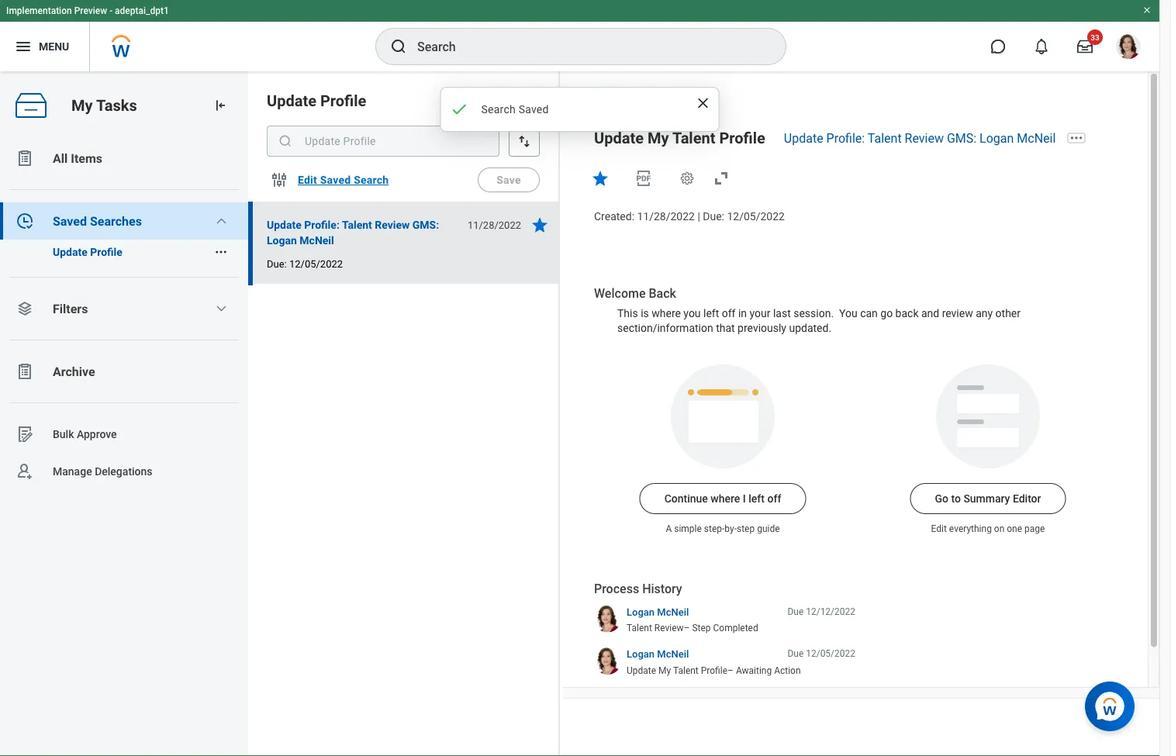 Task type: locate. For each thing, give the bounding box(es) containing it.
0 horizontal spatial due:
[[267, 258, 287, 270]]

0 vertical spatial due
[[788, 606, 804, 617]]

due
[[788, 606, 804, 617], [788, 649, 804, 660]]

– left step
[[684, 623, 690, 634]]

back
[[649, 286, 677, 301]]

2 vertical spatial 12/05/2022
[[807, 649, 856, 660]]

gms: inside the update profile: talent review gms: logan mcneil
[[413, 218, 439, 231]]

1 vertical spatial logan mcneil button
[[627, 648, 689, 662]]

1 clipboard image from the top
[[16, 149, 34, 168]]

chevron down image up related actions icon
[[215, 215, 228, 227]]

searches
[[90, 214, 142, 229]]

1 horizontal spatial edit
[[932, 524, 948, 535]]

0 horizontal spatial 11/28/2022
[[468, 219, 522, 231]]

0 horizontal spatial update profile: talent review gms: logan mcneil
[[267, 218, 439, 247]]

clipboard image for all items
[[16, 149, 34, 168]]

update
[[267, 92, 317, 110], [594, 129, 644, 147], [785, 131, 824, 146], [267, 218, 302, 231], [53, 246, 88, 258], [627, 666, 657, 676]]

1 horizontal spatial gms:
[[947, 131, 977, 146]]

chevron down image for saved searches
[[215, 215, 228, 227]]

edit down go
[[932, 524, 948, 535]]

1 vertical spatial left
[[749, 492, 765, 505]]

search saved status
[[440, 87, 720, 132]]

1 vertical spatial my
[[648, 129, 669, 147]]

11/28/2022 left |
[[638, 210, 695, 223]]

1 horizontal spatial where
[[711, 492, 741, 505]]

1 horizontal spatial update profile
[[267, 92, 367, 110]]

search image
[[278, 133, 293, 149]]

left right i
[[749, 492, 765, 505]]

logan mcneil for my
[[627, 649, 689, 660]]

0 vertical spatial due:
[[703, 210, 725, 223]]

1 horizontal spatial search
[[482, 103, 516, 116]]

due: right |
[[703, 210, 725, 223]]

1 vertical spatial profile:
[[304, 218, 340, 231]]

2 chevron down image from the top
[[215, 303, 228, 315]]

saved for search
[[519, 103, 549, 116]]

1 horizontal spatial star image
[[591, 169, 610, 188]]

i
[[743, 492, 746, 505]]

12/05/2022 down fullscreen image
[[728, 210, 785, 223]]

review
[[905, 131, 944, 146], [375, 218, 410, 231], [655, 623, 684, 634]]

archive
[[53, 364, 95, 379]]

saved up sort image
[[519, 103, 549, 116]]

star image up created:
[[591, 169, 610, 188]]

1 vertical spatial saved
[[320, 174, 351, 186]]

edit for edit everything on one page
[[932, 524, 948, 535]]

due up action
[[788, 649, 804, 660]]

manage delegations link
[[0, 453, 248, 490]]

due left 12/12/2022
[[788, 606, 804, 617]]

edit everything on one page
[[932, 524, 1046, 535]]

clipboard image left all
[[16, 149, 34, 168]]

due for due 12/05/2022
[[788, 649, 804, 660]]

a simple step-by-step guide
[[666, 524, 780, 535]]

saved inside dropdown button
[[53, 214, 87, 229]]

my inside process history region
[[659, 666, 671, 676]]

0 vertical spatial update profile
[[267, 92, 367, 110]]

update profile: talent review gms: logan mcneil inside update profile: talent review gms: logan mcneil 'button'
[[267, 218, 439, 247]]

edit for edit saved search
[[298, 174, 317, 186]]

1 vertical spatial chevron down image
[[215, 303, 228, 315]]

check image
[[451, 100, 469, 119]]

2 clipboard image from the top
[[16, 362, 34, 381]]

0 vertical spatial saved
[[519, 103, 549, 116]]

update profile down saved searches
[[53, 246, 123, 258]]

x image
[[696, 95, 711, 111]]

chevron down image inside 'saved searches' dropdown button
[[215, 215, 228, 227]]

1 vertical spatial search
[[354, 174, 389, 186]]

chevron down image down related actions icon
[[215, 303, 228, 315]]

0 horizontal spatial 12/05/2022
[[289, 258, 343, 270]]

-
[[110, 5, 113, 16]]

2 vertical spatial review
[[655, 623, 684, 634]]

left
[[704, 307, 720, 320], [749, 492, 765, 505]]

chevron down image
[[215, 215, 228, 227], [215, 303, 228, 315]]

0 vertical spatial 12/05/2022
[[728, 210, 785, 223]]

1 vertical spatial review
[[375, 218, 410, 231]]

my tasks
[[71, 96, 137, 115]]

clipboard image inside all items button
[[16, 149, 34, 168]]

logan inside the update profile: talent review gms: logan mcneil
[[267, 234, 297, 247]]

edit right configure image
[[298, 174, 317, 186]]

2 due from the top
[[788, 649, 804, 660]]

1 horizontal spatial –
[[728, 666, 734, 676]]

rename image
[[16, 425, 34, 444]]

– left awaiting
[[728, 666, 734, 676]]

search image
[[390, 37, 408, 56]]

step
[[693, 623, 711, 634]]

transformation import image
[[213, 98, 228, 113]]

1 vertical spatial update profile
[[53, 246, 123, 258]]

logan mcneil button for review
[[627, 606, 689, 619]]

12/05/2022 down update profile: talent review gms: logan mcneil 'button'
[[289, 258, 343, 270]]

0 horizontal spatial profile:
[[304, 218, 340, 231]]

history
[[643, 582, 683, 597]]

logan mcneil
[[627, 606, 689, 618], [627, 649, 689, 660]]

none text field inside item list element
[[267, 126, 500, 157]]

that previously
[[716, 322, 787, 335]]

1 logan mcneil from the top
[[627, 606, 689, 618]]

1 vertical spatial off
[[768, 492, 782, 505]]

search up update profile: talent review gms: logan mcneil 'button'
[[354, 174, 389, 186]]

1 horizontal spatial update profile: talent review gms: logan mcneil
[[785, 131, 1056, 146]]

left right you
[[704, 307, 720, 320]]

1 horizontal spatial saved
[[320, 174, 351, 186]]

2 horizontal spatial review
[[905, 131, 944, 146]]

all items
[[53, 151, 102, 166]]

my for update my talent profile
[[648, 129, 669, 147]]

search saved
[[482, 103, 549, 116]]

where left i
[[711, 492, 741, 505]]

update profile
[[267, 92, 367, 110], [53, 246, 123, 258]]

off inside welcome back this is where you left off in your last session.  you can go back and review any other section/information that previously updated.
[[722, 307, 736, 320]]

2 logan mcneil from the top
[[627, 649, 689, 660]]

my up view printable version (pdf) image
[[648, 129, 669, 147]]

update profile up search image
[[267, 92, 367, 110]]

12/05/2022 inside item list element
[[289, 258, 343, 270]]

0 vertical spatial edit
[[298, 174, 317, 186]]

saved inside button
[[320, 174, 351, 186]]

2 horizontal spatial saved
[[519, 103, 549, 116]]

update inside button
[[53, 246, 88, 258]]

my left tasks
[[71, 96, 93, 115]]

my for update my talent profile – awaiting action
[[659, 666, 671, 676]]

update inside process history region
[[627, 666, 657, 676]]

filters button
[[0, 290, 248, 328]]

implementation
[[6, 5, 72, 16]]

1 vertical spatial logan mcneil
[[627, 649, 689, 660]]

mcneil
[[1018, 131, 1056, 146], [300, 234, 334, 247], [658, 606, 689, 618], [658, 649, 689, 660]]

2 vertical spatial my
[[659, 666, 671, 676]]

bulk
[[53, 428, 74, 441]]

0 horizontal spatial left
[[704, 307, 720, 320]]

logan mcneil down talent review – step completed at right
[[627, 649, 689, 660]]

saved for edit
[[320, 174, 351, 186]]

menu button
[[0, 22, 89, 71]]

my down talent review – step completed at right
[[659, 666, 671, 676]]

due for due 12/12/2022
[[788, 606, 804, 617]]

clipboard image inside archive button
[[16, 362, 34, 381]]

12/05/2022 for due: 12/05/2022
[[289, 258, 343, 270]]

off left in
[[722, 307, 736, 320]]

logan mcneil button down talent review – step completed at right
[[627, 648, 689, 662]]

–
[[684, 623, 690, 634], [728, 666, 734, 676]]

search
[[482, 103, 516, 116], [354, 174, 389, 186]]

1 chevron down image from the top
[[215, 215, 228, 227]]

notifications large image
[[1035, 39, 1050, 54]]

process history region
[[594, 581, 856, 683]]

1 vertical spatial due
[[788, 649, 804, 660]]

0 horizontal spatial gms:
[[413, 218, 439, 231]]

talent inside the update profile: talent review gms: logan mcneil
[[342, 218, 372, 231]]

0 vertical spatial –
[[684, 623, 690, 634]]

1 horizontal spatial left
[[749, 492, 765, 505]]

1 vertical spatial where
[[711, 492, 741, 505]]

11/28/2022 down save button
[[468, 219, 522, 231]]

12/05/2022 inside process history region
[[807, 649, 856, 660]]

continue where i left off
[[665, 492, 782, 505]]

left inside welcome back this is where you left off in your last session.  you can go back and review any other section/information that previously updated.
[[704, 307, 720, 320]]

0 vertical spatial my
[[71, 96, 93, 115]]

0 vertical spatial left
[[704, 307, 720, 320]]

logan mcneil button
[[627, 606, 689, 619], [627, 648, 689, 662]]

1 vertical spatial update profile: talent review gms: logan mcneil
[[267, 218, 439, 247]]

0 vertical spatial profile:
[[827, 131, 865, 146]]

my tasks element
[[0, 71, 248, 757]]

configure image
[[270, 171, 289, 189]]

12/05/2022 down 12/12/2022
[[807, 649, 856, 660]]

star image down save button
[[531, 216, 549, 234]]

by-
[[725, 524, 737, 535]]

1 horizontal spatial due:
[[703, 210, 725, 223]]

update inside the update profile: talent review gms: logan mcneil
[[267, 218, 302, 231]]

0 vertical spatial chevron down image
[[215, 215, 228, 227]]

0 horizontal spatial where
[[652, 307, 681, 320]]

where inside button
[[711, 492, 741, 505]]

0 horizontal spatial review
[[375, 218, 410, 231]]

left inside button
[[749, 492, 765, 505]]

my
[[71, 96, 93, 115], [648, 129, 669, 147], [659, 666, 671, 676]]

1 vertical spatial 12/05/2022
[[289, 258, 343, 270]]

1 vertical spatial star image
[[531, 216, 549, 234]]

profile:
[[827, 131, 865, 146], [304, 218, 340, 231]]

clipboard image left the archive
[[16, 362, 34, 381]]

2 logan mcneil button from the top
[[627, 648, 689, 662]]

list
[[0, 140, 248, 490]]

|
[[698, 210, 701, 223]]

star image
[[591, 169, 610, 188], [531, 216, 549, 234]]

profile inside process history region
[[701, 666, 728, 676]]

1 vertical spatial gms:
[[413, 218, 439, 231]]

logan mcneil down history
[[627, 606, 689, 618]]

edit inside button
[[298, 174, 317, 186]]

where up section/information
[[652, 307, 681, 320]]

clock check image
[[16, 212, 34, 230]]

0 vertical spatial logan mcneil button
[[627, 606, 689, 619]]

saved
[[519, 103, 549, 116], [320, 174, 351, 186], [53, 214, 87, 229]]

12/05/2022 for due 12/05/2022
[[807, 649, 856, 660]]

everything
[[950, 524, 993, 535]]

0 vertical spatial star image
[[591, 169, 610, 188]]

adeptai_dpt1
[[115, 5, 169, 16]]

1 vertical spatial –
[[728, 666, 734, 676]]

related actions image
[[214, 245, 228, 259]]

saved inside status
[[519, 103, 549, 116]]

clipboard image for archive
[[16, 362, 34, 381]]

0 vertical spatial gms:
[[947, 131, 977, 146]]

go to summary editor button
[[911, 484, 1067, 515]]

0 vertical spatial where
[[652, 307, 681, 320]]

0 horizontal spatial update profile
[[53, 246, 123, 258]]

logan
[[980, 131, 1015, 146], [267, 234, 297, 247], [627, 606, 655, 618], [627, 649, 655, 660]]

section/information
[[618, 322, 714, 335]]

due: inside item list element
[[267, 258, 287, 270]]

2 vertical spatial saved
[[53, 214, 87, 229]]

1 horizontal spatial review
[[655, 623, 684, 634]]

inbox large image
[[1078, 39, 1093, 54]]

search left 1
[[482, 103, 516, 116]]

off right i
[[768, 492, 782, 505]]

chevron down image inside filters "dropdown button"
[[215, 303, 228, 315]]

due: right related actions icon
[[267, 258, 287, 270]]

talent
[[673, 129, 716, 147], [868, 131, 902, 146], [342, 218, 372, 231], [627, 623, 653, 634], [674, 666, 699, 676]]

11/28/2022
[[638, 210, 695, 223], [468, 219, 522, 231]]

off
[[722, 307, 736, 320], [768, 492, 782, 505]]

update profile: talent review gms: logan mcneil
[[785, 131, 1056, 146], [267, 218, 439, 247]]

edit
[[298, 174, 317, 186], [932, 524, 948, 535]]

0 vertical spatial logan mcneil
[[627, 606, 689, 618]]

0 vertical spatial review
[[905, 131, 944, 146]]

0 vertical spatial off
[[722, 307, 736, 320]]

process
[[594, 582, 640, 597]]

None text field
[[267, 126, 500, 157]]

saved right clock check 'icon'
[[53, 214, 87, 229]]

1 vertical spatial clipboard image
[[16, 362, 34, 381]]

logan mcneil button for my
[[627, 648, 689, 662]]

list containing all items
[[0, 140, 248, 490]]

step
[[737, 524, 755, 535]]

1 logan mcneil button from the top
[[627, 606, 689, 619]]

0 horizontal spatial saved
[[53, 214, 87, 229]]

welcome
[[594, 286, 646, 301]]

1 due from the top
[[788, 606, 804, 617]]

0 vertical spatial clipboard image
[[16, 149, 34, 168]]

go to summary editor
[[936, 492, 1042, 505]]

1 vertical spatial due:
[[267, 258, 287, 270]]

0 horizontal spatial search
[[354, 174, 389, 186]]

gms:
[[947, 131, 977, 146], [413, 218, 439, 231]]

saved right configure image
[[320, 174, 351, 186]]

0 horizontal spatial off
[[722, 307, 736, 320]]

on
[[995, 524, 1005, 535]]

profile
[[320, 92, 367, 110], [720, 129, 766, 147], [90, 246, 123, 258], [701, 666, 728, 676]]

preview
[[74, 5, 107, 16]]

0 vertical spatial search
[[482, 103, 516, 116]]

0 horizontal spatial star image
[[531, 216, 549, 234]]

clipboard image
[[16, 149, 34, 168], [16, 362, 34, 381]]

1 horizontal spatial 11/28/2022
[[638, 210, 695, 223]]

0 horizontal spatial edit
[[298, 174, 317, 186]]

1 horizontal spatial off
[[768, 492, 782, 505]]

logan mcneil button down history
[[627, 606, 689, 619]]

1 vertical spatial edit
[[932, 524, 948, 535]]

continue
[[665, 492, 708, 505]]

2 horizontal spatial 12/05/2022
[[807, 649, 856, 660]]



Task type: describe. For each thing, give the bounding box(es) containing it.
update my talent profile
[[594, 129, 766, 147]]

close environment banner image
[[1143, 5, 1152, 15]]

33
[[1091, 33, 1100, 42]]

last
[[774, 307, 791, 320]]

1 horizontal spatial 12/05/2022
[[728, 210, 785, 223]]

update profile: talent review gms: logan mcneil link
[[785, 131, 1056, 146]]

due 12/05/2022
[[788, 649, 856, 660]]

created:
[[594, 210, 635, 223]]

guide
[[758, 524, 780, 535]]

in
[[739, 307, 747, 320]]

0 horizontal spatial –
[[684, 623, 690, 634]]

logan mcneil for review
[[627, 606, 689, 618]]

manage delegations
[[53, 465, 153, 478]]

completed
[[714, 623, 759, 634]]

welcome back this is where you left off in your last session.  you can go back and review any other section/information that previously updated.
[[594, 286, 1024, 335]]

session.
[[794, 307, 834, 320]]

filters
[[53, 302, 88, 316]]

fullscreen image
[[712, 169, 731, 188]]

profile inside button
[[90, 246, 123, 258]]

bulk approve
[[53, 428, 117, 441]]

Search Workday  search field
[[418, 29, 754, 64]]

item
[[525, 96, 540, 105]]

talent review – step completed
[[627, 623, 759, 634]]

update profile inside button
[[53, 246, 123, 258]]

off inside button
[[768, 492, 782, 505]]

other
[[996, 307, 1021, 320]]

back
[[896, 307, 919, 320]]

1
[[519, 96, 523, 105]]

search inside button
[[354, 174, 389, 186]]

profile: inside the update profile: talent review gms: logan mcneil
[[304, 218, 340, 231]]

step-
[[705, 524, 725, 535]]

any
[[976, 307, 993, 320]]

1 horizontal spatial profile:
[[827, 131, 865, 146]]

implementation preview -   adeptai_dpt1
[[6, 5, 169, 16]]

update profile inside item list element
[[267, 92, 367, 110]]

delegations
[[95, 465, 153, 478]]

approve
[[77, 428, 117, 441]]

update profile button
[[0, 240, 208, 265]]

bulk approve link
[[0, 416, 248, 453]]

perspective image
[[16, 300, 34, 318]]

save
[[497, 174, 521, 186]]

summary
[[964, 492, 1011, 505]]

action
[[775, 666, 801, 676]]

review inside process history region
[[655, 623, 684, 634]]

edit saved search
[[298, 174, 389, 186]]

awaiting
[[736, 666, 772, 676]]

saved searches
[[53, 214, 142, 229]]

save button
[[478, 168, 540, 192]]

items
[[71, 151, 102, 166]]

0 vertical spatial update profile: talent review gms: logan mcneil
[[785, 131, 1056, 146]]

menu banner
[[0, 0, 1160, 71]]

you
[[684, 307, 701, 320]]

view printable version (pdf) image
[[635, 169, 653, 188]]

12/12/2022
[[807, 606, 856, 617]]

user plus image
[[16, 463, 34, 481]]

editor
[[1013, 492, 1042, 505]]

update profile: talent review gms: logan mcneil button
[[267, 216, 459, 250]]

and review
[[922, 307, 974, 320]]

sort image
[[517, 133, 532, 149]]

due 12/12/2022
[[788, 606, 856, 617]]

page
[[1025, 524, 1046, 535]]

is
[[641, 307, 649, 320]]

can go
[[861, 307, 893, 320]]

tasks
[[96, 96, 137, 115]]

update my talent profile – awaiting action
[[627, 666, 801, 676]]

your
[[750, 307, 771, 320]]

this
[[618, 307, 638, 320]]

to
[[952, 492, 961, 505]]

edit saved search button
[[292, 165, 395, 196]]

where inside welcome back this is where you left off in your last session.  you can go back and review any other section/information that previously updated.
[[652, 307, 681, 320]]

search inside status
[[482, 103, 516, 116]]

manage
[[53, 465, 92, 478]]

mcneil inside the update profile: talent review gms: logan mcneil
[[300, 234, 334, 247]]

gear image
[[680, 171, 695, 186]]

review inside the update profile: talent review gms: logan mcneil
[[375, 218, 410, 231]]

due: 12/05/2022
[[267, 258, 343, 270]]

saved searches button
[[0, 203, 248, 240]]

1 item
[[519, 96, 540, 105]]

11/28/2022 inside item list element
[[468, 219, 522, 231]]

33 button
[[1069, 29, 1104, 64]]

justify image
[[14, 37, 33, 56]]

profile inside item list element
[[320, 92, 367, 110]]

process history
[[594, 582, 683, 597]]

profile logan mcneil image
[[1117, 34, 1142, 62]]

all
[[53, 151, 68, 166]]

item list element
[[248, 71, 560, 757]]

employee's photo (logan mcneil) image
[[594, 88, 630, 124]]

one
[[1008, 524, 1023, 535]]

archive button
[[0, 353, 248, 390]]

created: 11/28/2022 | due: 12/05/2022
[[594, 210, 785, 223]]

menu
[[39, 40, 69, 53]]

go
[[936, 492, 949, 505]]

updated.
[[790, 322, 832, 335]]

simple
[[675, 524, 702, 535]]

continue where i left off button
[[640, 484, 807, 515]]

all items button
[[0, 140, 248, 177]]

a
[[666, 524, 672, 535]]

chevron down image for filters
[[215, 303, 228, 315]]



Task type: vqa. For each thing, say whether or not it's contained in the screenshot.
select to filter grid data Icon
no



